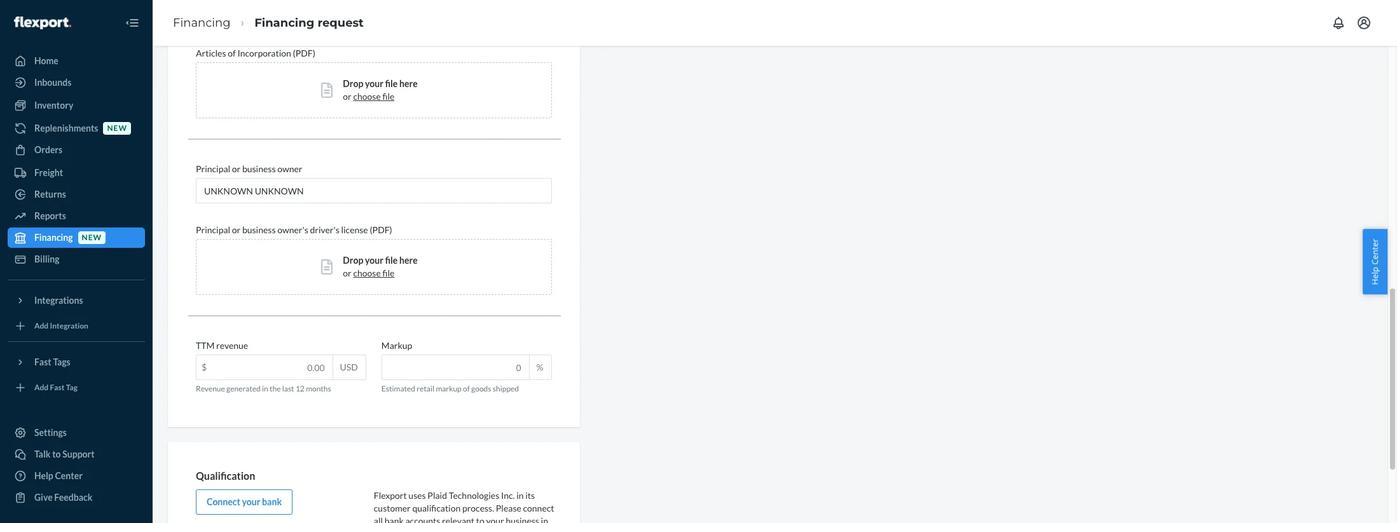 Task type: locate. For each thing, give the bounding box(es) containing it.
or
[[343, 91, 352, 102], [232, 164, 241, 174], [232, 225, 241, 235], [343, 268, 352, 279]]

home
[[34, 55, 58, 66]]

0 vertical spatial fast
[[34, 357, 51, 368]]

1 horizontal spatial bank
[[385, 516, 404, 523]]

help inside button
[[1370, 267, 1381, 285]]

bank right connect
[[262, 497, 282, 507]]

12
[[296, 384, 305, 394]]

flexport logo image
[[14, 16, 71, 29]]

1 add from the top
[[34, 321, 48, 331]]

file
[[385, 78, 398, 89], [383, 91, 395, 102], [385, 255, 398, 266], [383, 268, 395, 279]]

0 vertical spatial of
[[228, 48, 236, 59]]

add inside "link"
[[34, 383, 48, 393]]

0 vertical spatial choose
[[353, 91, 381, 102]]

bank down customer
[[385, 516, 404, 523]]

accounts
[[405, 516, 440, 523]]

(pdf)
[[293, 48, 315, 59], [370, 225, 392, 235]]

0 horizontal spatial help center
[[34, 471, 83, 481]]

to right talk at the left of page
[[52, 449, 61, 460]]

customer
[[374, 503, 411, 514]]

Owner's full name field
[[196, 178, 552, 204]]

1 principal from the top
[[196, 164, 230, 174]]

2 drop your file here or choose file from the top
[[343, 255, 418, 279]]

principal or business owner's driver's license (pdf)
[[196, 225, 392, 235]]

your down please
[[486, 516, 504, 523]]

0 vertical spatial (pdf)
[[293, 48, 315, 59]]

drop your file here or choose file
[[343, 78, 418, 102], [343, 255, 418, 279]]

inc.
[[501, 490, 515, 501]]

drop
[[343, 78, 363, 89], [343, 255, 363, 266]]

choose for articles of incorporation (pdf)
[[353, 91, 381, 102]]

%
[[537, 362, 544, 373]]

add
[[34, 321, 48, 331], [34, 383, 48, 393]]

1 vertical spatial drop
[[343, 255, 363, 266]]

integrations
[[34, 295, 83, 306]]

financing down the reports
[[34, 232, 73, 243]]

1 horizontal spatial new
[[107, 124, 127, 133]]

inbounds link
[[8, 73, 145, 93]]

1 drop from the top
[[343, 78, 363, 89]]

choose right file alt image
[[353, 268, 381, 279]]

your down license at the top of page
[[365, 255, 383, 266]]

0 horizontal spatial to
[[52, 449, 61, 460]]

fast inside dropdown button
[[34, 357, 51, 368]]

drop right file alt image
[[343, 255, 363, 266]]

0 vertical spatial here
[[399, 78, 418, 89]]

new
[[107, 124, 127, 133], [82, 233, 102, 243]]

request
[[318, 16, 364, 30]]

1 vertical spatial choose
[[353, 268, 381, 279]]

of left goods
[[463, 384, 470, 394]]

1 horizontal spatial financing
[[173, 16, 231, 30]]

give
[[34, 492, 53, 503]]

0 vertical spatial add
[[34, 321, 48, 331]]

1 vertical spatial principal
[[196, 225, 230, 235]]

add left integration
[[34, 321, 48, 331]]

usd
[[340, 362, 358, 373]]

0 text field
[[382, 356, 529, 380]]

2 add from the top
[[34, 383, 48, 393]]

1 horizontal spatial help
[[1370, 267, 1381, 285]]

retail
[[417, 384, 434, 394]]

add fast tag
[[34, 383, 78, 393]]

0 vertical spatial center
[[1370, 239, 1381, 265]]

1 drop your file here or choose file from the top
[[343, 78, 418, 102]]

1 horizontal spatial in
[[517, 490, 524, 501]]

principal or business owner
[[196, 164, 302, 174]]

1 vertical spatial help
[[34, 471, 53, 481]]

1 vertical spatial to
[[476, 516, 484, 523]]

0 vertical spatial drop
[[343, 78, 363, 89]]

0 vertical spatial drop your file here or choose file
[[343, 78, 418, 102]]

drop your file here or choose file right file alt icon
[[343, 78, 418, 102]]

markup
[[381, 340, 412, 351]]

flexport
[[374, 490, 407, 501]]

0 horizontal spatial bank
[[262, 497, 282, 507]]

choose right file alt icon
[[353, 91, 381, 102]]

of right "articles" at the left top of page
[[228, 48, 236, 59]]

principal
[[196, 164, 230, 174], [196, 225, 230, 235]]

1 vertical spatial (pdf)
[[370, 225, 392, 235]]

fast left tag
[[50, 383, 65, 393]]

0 vertical spatial help
[[1370, 267, 1381, 285]]

choose
[[353, 91, 381, 102], [353, 268, 381, 279]]

0 vertical spatial to
[[52, 449, 61, 460]]

principal for principal or business owner's driver's license (pdf)
[[196, 225, 230, 235]]

0 horizontal spatial center
[[55, 471, 83, 481]]

feedback
[[54, 492, 92, 503]]

goods
[[471, 384, 491, 394]]

to
[[52, 449, 61, 460], [476, 516, 484, 523]]

revenue
[[216, 340, 248, 351]]

file alt image
[[321, 260, 333, 275]]

0 vertical spatial bank
[[262, 497, 282, 507]]

revenue generated in the last 12 months
[[196, 384, 331, 394]]

2 principal from the top
[[196, 225, 230, 235]]

in left "the"
[[262, 384, 268, 394]]

business inside flexport uses plaid technologies inc. in its customer qualification process. please connect all bank accounts relevant to your business
[[506, 516, 539, 523]]

0 horizontal spatial (pdf)
[[293, 48, 315, 59]]

drop right file alt icon
[[343, 78, 363, 89]]

help center
[[1370, 239, 1381, 285], [34, 471, 83, 481]]

freight link
[[8, 163, 145, 183]]

1 vertical spatial add
[[34, 383, 48, 393]]

help center button
[[1363, 229, 1388, 294]]

in
[[262, 384, 268, 394], [517, 490, 524, 501]]

support
[[62, 449, 95, 460]]

0 vertical spatial help center
[[1370, 239, 1381, 285]]

incorporation
[[237, 48, 291, 59]]

1 vertical spatial of
[[463, 384, 470, 394]]

in left its
[[517, 490, 524, 501]]

1 horizontal spatial to
[[476, 516, 484, 523]]

months
[[306, 384, 331, 394]]

inbounds
[[34, 77, 71, 88]]

or right file alt image
[[343, 268, 352, 279]]

0 horizontal spatial new
[[82, 233, 102, 243]]

1 vertical spatial here
[[399, 255, 418, 266]]

0 horizontal spatial financing
[[34, 232, 73, 243]]

1 vertical spatial in
[[517, 490, 524, 501]]

connect your bank button
[[196, 490, 293, 515]]

business left owner's
[[242, 225, 276, 235]]

0.00 text field
[[197, 356, 332, 380]]

business for owner's
[[242, 225, 276, 235]]

new down reports 'link'
[[82, 233, 102, 243]]

business for owner
[[242, 164, 276, 174]]

articles of incorporation (pdf)
[[196, 48, 315, 59]]

business left "owner"
[[242, 164, 276, 174]]

your right connect
[[242, 497, 260, 507]]

to down 'process.'
[[476, 516, 484, 523]]

estimated retail markup of goods shipped
[[381, 384, 519, 394]]

qualification
[[196, 470, 255, 482]]

0 horizontal spatial help
[[34, 471, 53, 481]]

business down please
[[506, 516, 539, 523]]

financing for the financing link
[[173, 16, 231, 30]]

$
[[202, 362, 207, 373]]

ttm
[[196, 340, 215, 351]]

financing up "articles" at the left top of page
[[173, 16, 231, 30]]

(pdf) right license at the top of page
[[370, 225, 392, 235]]

ttm revenue
[[196, 340, 248, 351]]

1 vertical spatial bank
[[385, 516, 404, 523]]

1 vertical spatial new
[[82, 233, 102, 243]]

1 horizontal spatial help center
[[1370, 239, 1381, 285]]

2 choose from the top
[[353, 268, 381, 279]]

(pdf) down financing request link
[[293, 48, 315, 59]]

1 vertical spatial center
[[55, 471, 83, 481]]

or right file alt icon
[[343, 91, 352, 102]]

freight
[[34, 167, 63, 178]]

0 vertical spatial business
[[242, 164, 276, 174]]

1 choose from the top
[[353, 91, 381, 102]]

here for principal or business owner's driver's license (pdf)
[[399, 255, 418, 266]]

financing up incorporation
[[255, 16, 314, 30]]

0 horizontal spatial of
[[228, 48, 236, 59]]

1 vertical spatial fast
[[50, 383, 65, 393]]

1 horizontal spatial (pdf)
[[370, 225, 392, 235]]

choose for principal or business owner's driver's license (pdf)
[[353, 268, 381, 279]]

settings link
[[8, 423, 145, 443]]

all
[[374, 516, 383, 523]]

drop your file here or choose file down license at the top of page
[[343, 255, 418, 279]]

or left owner's
[[232, 225, 241, 235]]

bank
[[262, 497, 282, 507], [385, 516, 404, 523]]

1 vertical spatial business
[[242, 225, 276, 235]]

estimated
[[381, 384, 415, 394]]

here for articles of incorporation (pdf)
[[399, 78, 418, 89]]

1 vertical spatial drop your file here or choose file
[[343, 255, 418, 279]]

here
[[399, 78, 418, 89], [399, 255, 418, 266]]

0 vertical spatial in
[[262, 384, 268, 394]]

2 drop from the top
[[343, 255, 363, 266]]

returns link
[[8, 184, 145, 205]]

reports
[[34, 211, 66, 221]]

owner's
[[277, 225, 308, 235]]

fast left the tags
[[34, 357, 51, 368]]

1 vertical spatial help center
[[34, 471, 83, 481]]

uses
[[409, 490, 426, 501]]

1 horizontal spatial center
[[1370, 239, 1381, 265]]

0 vertical spatial principal
[[196, 164, 230, 174]]

2 horizontal spatial financing
[[255, 16, 314, 30]]

2 vertical spatial business
[[506, 516, 539, 523]]

new up "orders" link
[[107, 124, 127, 133]]

business
[[242, 164, 276, 174], [242, 225, 276, 235], [506, 516, 539, 523]]

0 vertical spatial new
[[107, 124, 127, 133]]

connect your bank
[[207, 497, 282, 507]]

add down fast tags
[[34, 383, 48, 393]]

inventory
[[34, 100, 73, 111]]

1 here from the top
[[399, 78, 418, 89]]

2 here from the top
[[399, 255, 418, 266]]



Task type: describe. For each thing, give the bounding box(es) containing it.
talk to support button
[[8, 445, 145, 465]]

fast tags button
[[8, 352, 145, 373]]

give feedback button
[[8, 488, 145, 508]]

home link
[[8, 51, 145, 71]]

relevant
[[442, 516, 474, 523]]

orders link
[[8, 140, 145, 160]]

center inside help center button
[[1370, 239, 1381, 265]]

financing request link
[[255, 16, 364, 30]]

your right file alt icon
[[365, 78, 383, 89]]

generated
[[226, 384, 261, 394]]

tags
[[53, 357, 70, 368]]

to inside flexport uses plaid technologies inc. in its customer qualification process. please connect all bank accounts relevant to your business
[[476, 516, 484, 523]]

bank inside 'button'
[[262, 497, 282, 507]]

add integration link
[[8, 316, 145, 336]]

settings
[[34, 427, 67, 438]]

billing
[[34, 254, 59, 265]]

integrations button
[[8, 291, 145, 311]]

to inside button
[[52, 449, 61, 460]]

drop for principal or business owner's driver's license (pdf)
[[343, 255, 363, 266]]

add integration
[[34, 321, 88, 331]]

markup
[[436, 384, 462, 394]]

billing link
[[8, 249, 145, 270]]

technologies
[[449, 490, 499, 501]]

new for replenishments
[[107, 124, 127, 133]]

drop your file here or choose file for articles of incorporation (pdf)
[[343, 78, 418, 102]]

license
[[341, 225, 368, 235]]

reports link
[[8, 206, 145, 226]]

replenishments
[[34, 123, 98, 134]]

its
[[526, 490, 535, 501]]

tag
[[66, 383, 78, 393]]

fast tags
[[34, 357, 70, 368]]

file alt image
[[321, 83, 333, 98]]

articles
[[196, 48, 226, 59]]

process.
[[462, 503, 494, 514]]

talk to support
[[34, 449, 95, 460]]

add for add integration
[[34, 321, 48, 331]]

orders
[[34, 144, 62, 155]]

drop your file here or choose file for principal or business owner's driver's license (pdf)
[[343, 255, 418, 279]]

please
[[496, 503, 521, 514]]

talk
[[34, 449, 51, 460]]

open account menu image
[[1357, 15, 1372, 31]]

0 horizontal spatial in
[[262, 384, 268, 394]]

help center link
[[8, 466, 145, 487]]

owner
[[277, 164, 302, 174]]

your inside flexport uses plaid technologies inc. in its customer qualification process. please connect all bank accounts relevant to your business
[[486, 516, 504, 523]]

connect
[[207, 497, 240, 507]]

inventory link
[[8, 95, 145, 116]]

principal for principal or business owner
[[196, 164, 230, 174]]

the
[[270, 384, 281, 394]]

center inside help center link
[[55, 471, 83, 481]]

in inside flexport uses plaid technologies inc. in its customer qualification process. please connect all bank accounts relevant to your business
[[517, 490, 524, 501]]

fast inside "link"
[[50, 383, 65, 393]]

driver's
[[310, 225, 339, 235]]

shipped
[[493, 384, 519, 394]]

1 horizontal spatial of
[[463, 384, 470, 394]]

add fast tag link
[[8, 378, 145, 398]]

flexport uses plaid technologies inc. in its customer qualification process. please connect all bank accounts relevant to your business 
[[374, 490, 556, 523]]

connect
[[523, 503, 554, 514]]

open notifications image
[[1331, 15, 1346, 31]]

help center inside button
[[1370, 239, 1381, 285]]

integration
[[50, 321, 88, 331]]

financing for financing request
[[255, 16, 314, 30]]

give feedback
[[34, 492, 92, 503]]

close navigation image
[[125, 15, 140, 31]]

financing request
[[255, 16, 364, 30]]

plaid
[[428, 490, 447, 501]]

add for add fast tag
[[34, 383, 48, 393]]

returns
[[34, 189, 66, 200]]

qualification
[[412, 503, 461, 514]]

new for financing
[[82, 233, 102, 243]]

your inside 'button'
[[242, 497, 260, 507]]

drop for articles of incorporation (pdf)
[[343, 78, 363, 89]]

financing link
[[173, 16, 231, 30]]

last
[[282, 384, 294, 394]]

bank inside flexport uses plaid technologies inc. in its customer qualification process. please connect all bank accounts relevant to your business
[[385, 516, 404, 523]]

or left "owner"
[[232, 164, 241, 174]]

revenue
[[196, 384, 225, 394]]

breadcrumbs navigation
[[163, 4, 374, 42]]



Task type: vqa. For each thing, say whether or not it's contained in the screenshot.
OWNER'S
yes



